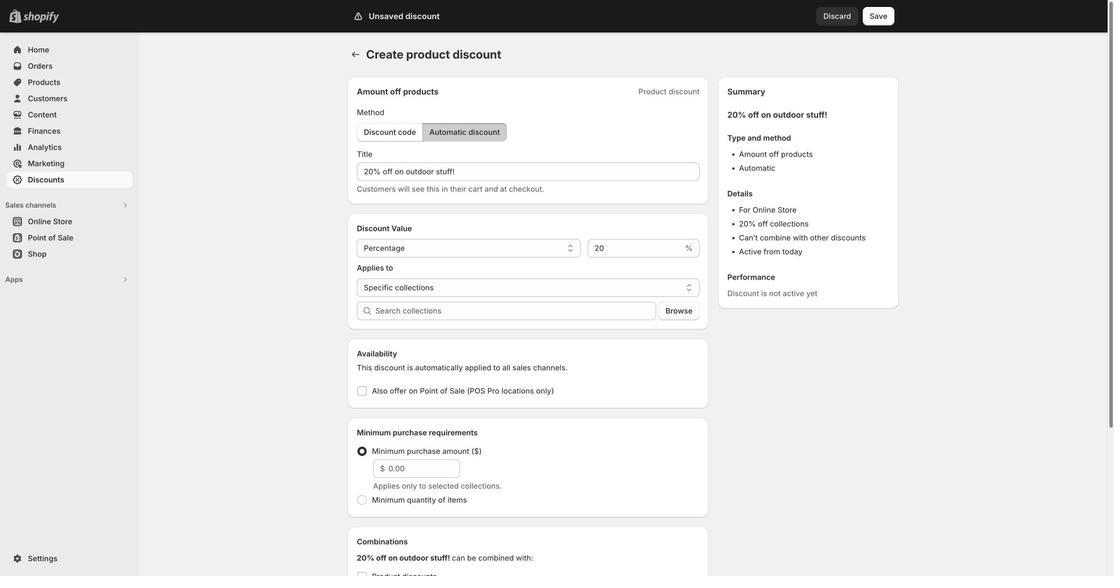 Task type: describe. For each thing, give the bounding box(es) containing it.
0.00 text field
[[389, 460, 460, 478]]

shopify image
[[23, 11, 59, 23]]

Search collections text field
[[376, 302, 657, 320]]



Task type: vqa. For each thing, say whether or not it's contained in the screenshot.
ENTER TIME text box
no



Task type: locate. For each thing, give the bounding box(es) containing it.
None text field
[[357, 163, 700, 181]]

None text field
[[588, 239, 683, 258]]



